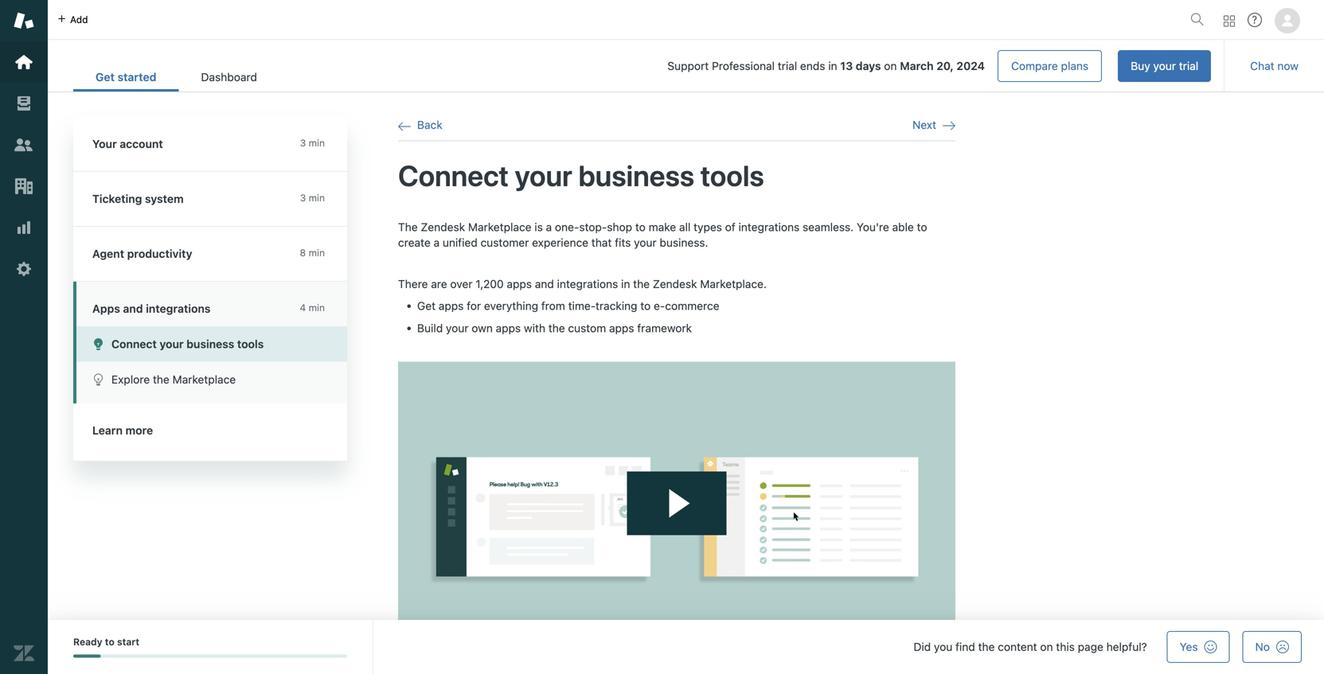 Task type: locate. For each thing, give the bounding box(es) containing it.
the up tracking
[[633, 277, 650, 291]]

there
[[398, 277, 428, 291]]

connect up explore at the bottom left of the page
[[112, 338, 157, 351]]

ends
[[801, 59, 826, 72]]

integrations inside the zendesk marketplace is a one-stop-shop to make all types of integrations seamless. you're able to create a unified customer experience that fits your business.
[[739, 221, 800, 234]]

customers image
[[14, 135, 34, 155]]

on right days
[[884, 59, 897, 72]]

0 horizontal spatial and
[[123, 302, 143, 315]]

this
[[1057, 641, 1075, 654]]

0 horizontal spatial connect
[[112, 338, 157, 351]]

connect your business tools up stop-
[[398, 158, 765, 192]]

custom
[[568, 322, 606, 335]]

0 horizontal spatial tools
[[237, 338, 264, 351]]

zendesk up e-
[[653, 277, 697, 291]]

marketplace for the
[[173, 373, 236, 386]]

connect your business tools up 'explore the marketplace'
[[112, 338, 264, 351]]

13
[[841, 59, 853, 72]]

1 vertical spatial business
[[187, 338, 234, 351]]

apps up the 'everything'
[[507, 277, 532, 291]]

zendesk image
[[14, 644, 34, 664]]

0 horizontal spatial trial
[[778, 59, 798, 72]]

1 vertical spatial marketplace
[[173, 373, 236, 386]]

apps down tracking
[[609, 322, 635, 335]]

your right fits on the top of page
[[634, 236, 657, 249]]

integrations right of in the right top of the page
[[739, 221, 800, 234]]

March 20, 2024 text field
[[900, 59, 985, 72]]

experience
[[532, 236, 589, 249]]

1 min from the top
[[309, 137, 325, 149]]

everything
[[484, 299, 539, 313]]

buy your trial button
[[1119, 50, 1212, 82]]

2 min from the top
[[309, 192, 325, 204]]

your left own
[[446, 322, 469, 335]]

and right apps
[[123, 302, 143, 315]]

the right "with"
[[549, 322, 565, 335]]

8
[[300, 247, 306, 258]]

1 vertical spatial zendesk
[[653, 277, 697, 291]]

marketplace inside the zendesk marketplace is a one-stop-shop to make all types of integrations seamless. you're able to create a unified customer experience that fits your business.
[[468, 221, 532, 234]]

1 horizontal spatial zendesk
[[653, 277, 697, 291]]

1 vertical spatial 3 min
[[300, 192, 325, 204]]

0 horizontal spatial get
[[96, 70, 115, 84]]

video thumbnail image
[[398, 362, 956, 673], [398, 362, 956, 673]]

organizations image
[[14, 176, 34, 197]]

explore
[[112, 373, 150, 386]]

marketplace inside button
[[173, 373, 236, 386]]

in left 13
[[829, 59, 838, 72]]

professional
[[712, 59, 775, 72]]

yes
[[1180, 641, 1199, 654]]

min for your account
[[309, 137, 325, 149]]

2 3 from the top
[[300, 192, 306, 204]]

add button
[[48, 0, 98, 39]]

learn more button
[[73, 404, 344, 458]]

connect your business tools
[[398, 158, 765, 192], [112, 338, 264, 351]]

trial inside buy your trial button
[[1180, 59, 1199, 72]]

2 3 min from the top
[[300, 192, 325, 204]]

zendesk support image
[[14, 10, 34, 31]]

dashboard
[[201, 70, 257, 84]]

3
[[300, 137, 306, 149], [300, 192, 306, 204]]

views image
[[14, 93, 34, 114]]

the right explore at the bottom left of the page
[[153, 373, 169, 386]]

all
[[679, 221, 691, 234]]

0 horizontal spatial in
[[621, 277, 630, 291]]

of
[[725, 221, 736, 234]]

0 vertical spatial connect your business tools
[[398, 158, 765, 192]]

main element
[[0, 0, 48, 675]]

2 horizontal spatial integrations
[[739, 221, 800, 234]]

0 vertical spatial 3
[[300, 137, 306, 149]]

in up tracking
[[621, 277, 630, 291]]

admin image
[[14, 259, 34, 280]]

business
[[579, 158, 695, 192], [187, 338, 234, 351]]

back button
[[398, 118, 443, 132]]

on left this
[[1041, 641, 1054, 654]]

20,
[[937, 59, 954, 72]]

connect your business tools inside connect your business tools button
[[112, 338, 264, 351]]

trial right buy
[[1180, 59, 1199, 72]]

marketplace up the customer
[[468, 221, 532, 234]]

1 vertical spatial tools
[[237, 338, 264, 351]]

1 vertical spatial connect
[[112, 338, 157, 351]]

0 vertical spatial marketplace
[[468, 221, 532, 234]]

1 horizontal spatial in
[[829, 59, 838, 72]]

0 vertical spatial zendesk
[[421, 221, 465, 234]]

on
[[884, 59, 897, 72], [1041, 641, 1054, 654]]

get
[[96, 70, 115, 84], [417, 299, 436, 313]]

0 vertical spatial in
[[829, 59, 838, 72]]

to right shop
[[636, 221, 646, 234]]

business up shop
[[579, 158, 695, 192]]

and
[[535, 277, 554, 291], [123, 302, 143, 315]]

1 horizontal spatial marketplace
[[468, 221, 532, 234]]

the right find
[[979, 641, 995, 654]]

3 for account
[[300, 137, 306, 149]]

min for ticketing system
[[309, 192, 325, 204]]

3 min from the top
[[309, 247, 325, 258]]

connect
[[398, 158, 509, 192], [112, 338, 157, 351]]

1 3 from the top
[[300, 137, 306, 149]]

min inside your account heading
[[309, 137, 325, 149]]

1 vertical spatial in
[[621, 277, 630, 291]]

1 horizontal spatial get
[[417, 299, 436, 313]]

in
[[829, 59, 838, 72], [621, 277, 630, 291]]

0 vertical spatial get
[[96, 70, 115, 84]]

commerce
[[665, 299, 720, 313]]

explore the marketplace button
[[76, 362, 347, 397]]

trial left ends
[[778, 59, 798, 72]]

types
[[694, 221, 722, 234]]

3 min
[[300, 137, 325, 149], [300, 192, 325, 204]]

1 vertical spatial integrations
[[557, 277, 618, 291]]

to
[[636, 221, 646, 234], [917, 221, 928, 234], [641, 299, 651, 313], [105, 637, 115, 648]]

make
[[649, 221, 676, 234]]

get for get apps for everything from time-tracking to e-commerce
[[417, 299, 436, 313]]

0 horizontal spatial connect your business tools
[[112, 338, 264, 351]]

2024
[[957, 59, 985, 72]]

0 vertical spatial 3 min
[[300, 137, 325, 149]]

ticketing system
[[92, 192, 184, 206]]

1 vertical spatial a
[[434, 236, 440, 249]]

get started
[[96, 70, 157, 84]]

3 inside your account heading
[[300, 137, 306, 149]]

a
[[546, 221, 552, 234], [434, 236, 440, 249]]

start
[[117, 637, 140, 648]]

3 min inside your account heading
[[300, 137, 325, 149]]

0 horizontal spatial integrations
[[146, 302, 211, 315]]

page
[[1078, 641, 1104, 654]]

section
[[292, 50, 1212, 82]]

marketplace
[[468, 221, 532, 234], [173, 373, 236, 386]]

integrations up connect your business tools button
[[146, 302, 211, 315]]

tools
[[701, 158, 765, 192], [237, 338, 264, 351]]

4
[[300, 302, 306, 313]]

0 vertical spatial on
[[884, 59, 897, 72]]

with
[[524, 322, 546, 335]]

min for agent productivity
[[309, 247, 325, 258]]

to left e-
[[641, 299, 651, 313]]

there are over 1,200 apps and integrations in the zendesk marketplace.
[[398, 277, 767, 291]]

tools up explore the marketplace button on the bottom left of the page
[[237, 338, 264, 351]]

1 horizontal spatial connect your business tools
[[398, 158, 765, 192]]

get up "build"
[[417, 299, 436, 313]]

0 vertical spatial connect
[[398, 158, 509, 192]]

1 vertical spatial get
[[417, 299, 436, 313]]

business up explore the marketplace button on the bottom left of the page
[[187, 338, 234, 351]]

buy your trial
[[1131, 59, 1199, 72]]

get left started
[[96, 70, 115, 84]]

1 horizontal spatial and
[[535, 277, 554, 291]]

the inside explore the marketplace button
[[153, 373, 169, 386]]

trial
[[1180, 59, 1199, 72], [778, 59, 798, 72]]

1 vertical spatial and
[[123, 302, 143, 315]]

connect inside button
[[112, 338, 157, 351]]

0 horizontal spatial zendesk
[[421, 221, 465, 234]]

1 3 min from the top
[[300, 137, 325, 149]]

and up from
[[535, 277, 554, 291]]

0 horizontal spatial on
[[884, 59, 897, 72]]

now
[[1278, 59, 1299, 72]]

1 vertical spatial 3
[[300, 192, 306, 204]]

1 horizontal spatial tools
[[701, 158, 765, 192]]

1 horizontal spatial business
[[579, 158, 695, 192]]

a right create
[[434, 236, 440, 249]]

the
[[633, 277, 650, 291], [549, 322, 565, 335], [153, 373, 169, 386], [979, 641, 995, 654]]

seamless.
[[803, 221, 854, 234]]

2 trial from the left
[[778, 59, 798, 72]]

integrations up the time- on the left top of page
[[557, 277, 618, 291]]

1 horizontal spatial trial
[[1180, 59, 1199, 72]]

your
[[1154, 59, 1177, 72], [515, 158, 573, 192], [634, 236, 657, 249], [446, 322, 469, 335], [160, 338, 184, 351]]

get for get started
[[96, 70, 115, 84]]

did you find the content on this page helpful?
[[914, 641, 1148, 654]]

section containing compare plans
[[292, 50, 1212, 82]]

tools up of in the right top of the page
[[701, 158, 765, 192]]

back
[[417, 118, 443, 131]]

a right the is
[[546, 221, 552, 234]]

progress bar
[[73, 655, 347, 658]]

connect down back at the top
[[398, 158, 509, 192]]

build your own apps with the custom apps framework
[[417, 322, 692, 335]]

1 trial from the left
[[1180, 59, 1199, 72]]

tab list
[[73, 62, 280, 92]]

your up 'explore the marketplace'
[[160, 338, 184, 351]]

1 vertical spatial connect your business tools
[[112, 338, 264, 351]]

0 vertical spatial integrations
[[739, 221, 800, 234]]

1 vertical spatial on
[[1041, 641, 1054, 654]]

4 min from the top
[[309, 302, 325, 313]]

more
[[125, 424, 153, 437]]

0 horizontal spatial marketplace
[[173, 373, 236, 386]]

zendesk up unified
[[421, 221, 465, 234]]

your right buy
[[1154, 59, 1177, 72]]

on inside section
[[884, 59, 897, 72]]

zendesk products image
[[1224, 16, 1235, 27]]

0 horizontal spatial business
[[187, 338, 234, 351]]

marketplace down connect your business tools button
[[173, 373, 236, 386]]

support
[[668, 59, 709, 72]]

0 vertical spatial a
[[546, 221, 552, 234]]

2 vertical spatial integrations
[[146, 302, 211, 315]]



Task type: vqa. For each thing, say whether or not it's contained in the screenshot.
appear
no



Task type: describe. For each thing, give the bounding box(es) containing it.
no button
[[1243, 632, 1302, 664]]

your up the is
[[515, 158, 573, 192]]

1,200
[[476, 277, 504, 291]]

business.
[[660, 236, 709, 249]]

stop-
[[579, 221, 607, 234]]

ready to start
[[73, 637, 140, 648]]

for
[[467, 299, 481, 313]]

plans
[[1062, 59, 1089, 72]]

one-
[[555, 221, 579, 234]]

are
[[431, 277, 447, 291]]

system
[[145, 192, 184, 206]]

started
[[118, 70, 157, 84]]

agent productivity
[[92, 247, 192, 260]]

apps down the 'everything'
[[496, 322, 521, 335]]

apps and integrations
[[92, 302, 211, 315]]

compare plans button
[[998, 50, 1103, 82]]

agent
[[92, 247, 124, 260]]

4 min
[[300, 302, 325, 313]]

able
[[893, 221, 914, 234]]

the zendesk marketplace is a one-stop-shop to make all types of integrations seamless. you're able to create a unified customer experience that fits your business.
[[398, 221, 928, 249]]

get started image
[[14, 52, 34, 72]]

chat now button
[[1238, 50, 1312, 82]]

trial for your
[[1180, 59, 1199, 72]]

the
[[398, 221, 418, 234]]

own
[[472, 322, 493, 335]]

e-
[[654, 299, 665, 313]]

min for apps and integrations
[[309, 302, 325, 313]]

tracking
[[596, 299, 638, 313]]

apps
[[92, 302, 120, 315]]

your account
[[92, 137, 163, 151]]

find
[[956, 641, 976, 654]]

get help image
[[1248, 13, 1263, 27]]

1 horizontal spatial connect
[[398, 158, 509, 192]]

0 vertical spatial business
[[579, 158, 695, 192]]

your inside connect your business tools button
[[160, 338, 184, 351]]

apps left for
[[439, 299, 464, 313]]

learn more
[[92, 424, 153, 437]]

8 min
[[300, 247, 325, 258]]

marketplace for zendesk
[[468, 221, 532, 234]]

no
[[1256, 641, 1271, 654]]

zendesk inside the zendesk marketplace is a one-stop-shop to make all types of integrations seamless. you're able to create a unified customer experience that fits your business.
[[421, 221, 465, 234]]

over
[[450, 277, 473, 291]]

next button
[[913, 118, 956, 132]]

yes button
[[1168, 632, 1230, 664]]

add
[[70, 14, 88, 25]]

your account heading
[[73, 117, 347, 172]]

you
[[934, 641, 953, 654]]

account
[[120, 137, 163, 151]]

trial for professional
[[778, 59, 798, 72]]

helpful?
[[1107, 641, 1148, 654]]

3 min for your account
[[300, 137, 325, 149]]

customer
[[481, 236, 529, 249]]

chat
[[1251, 59, 1275, 72]]

days
[[856, 59, 881, 72]]

framework
[[638, 322, 692, 335]]

compare
[[1012, 59, 1059, 72]]

0 vertical spatial and
[[535, 277, 554, 291]]

business inside button
[[187, 338, 234, 351]]

chat now
[[1251, 59, 1299, 72]]

3 for system
[[300, 192, 306, 204]]

your inside the zendesk marketplace is a one-stop-shop to make all types of integrations seamless. you're able to create a unified customer experience that fits your business.
[[634, 236, 657, 249]]

ticketing
[[92, 192, 142, 206]]

did
[[914, 641, 931, 654]]

march
[[900, 59, 934, 72]]

video element
[[398, 362, 956, 673]]

1 horizontal spatial on
[[1041, 641, 1054, 654]]

that
[[592, 236, 612, 249]]

to left start
[[105, 637, 115, 648]]

tab list containing get started
[[73, 62, 280, 92]]

to right "able"
[[917, 221, 928, 234]]

your inside buy your trial button
[[1154, 59, 1177, 72]]

create
[[398, 236, 431, 249]]

3 min for ticketing system
[[300, 192, 325, 204]]

productivity
[[127, 247, 192, 260]]

fits
[[615, 236, 631, 249]]

connect your business tools button
[[76, 327, 347, 362]]

you're
[[857, 221, 890, 234]]

0 horizontal spatial a
[[434, 236, 440, 249]]

your
[[92, 137, 117, 151]]

content
[[998, 641, 1038, 654]]

is
[[535, 221, 543, 234]]

time-
[[568, 299, 596, 313]]

next
[[913, 118, 937, 131]]

ready
[[73, 637, 102, 648]]

0 vertical spatial tools
[[701, 158, 765, 192]]

compare plans
[[1012, 59, 1089, 72]]

buy
[[1131, 59, 1151, 72]]

1 horizontal spatial integrations
[[557, 277, 618, 291]]

1 horizontal spatial a
[[546, 221, 552, 234]]

marketplace.
[[700, 277, 767, 291]]

learn
[[92, 424, 123, 437]]

from
[[542, 299, 565, 313]]

support professional trial ends in 13 days on march 20, 2024
[[668, 59, 985, 72]]

unified
[[443, 236, 478, 249]]

build
[[417, 322, 443, 335]]

reporting image
[[14, 217, 34, 238]]

in inside section
[[829, 59, 838, 72]]

dashboard tab
[[179, 62, 280, 92]]

tools inside button
[[237, 338, 264, 351]]



